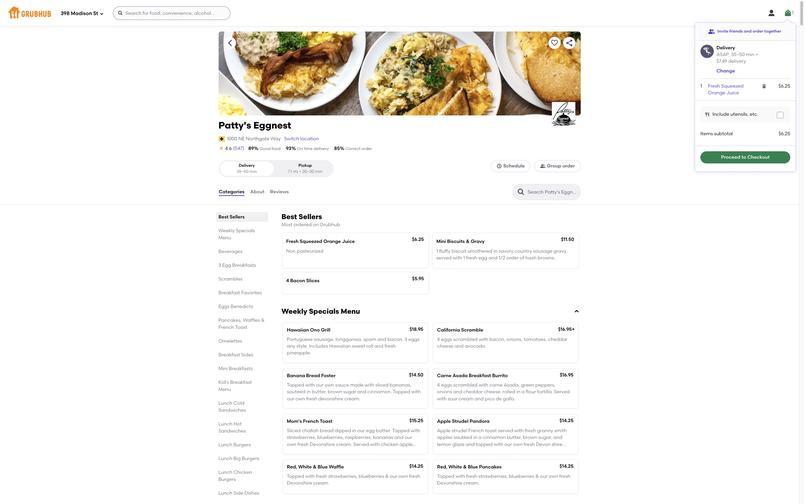 Task type: vqa. For each thing, say whether or not it's contained in the screenshot.


Task type: describe. For each thing, give the bounding box(es) containing it.
best sellers
[[219, 214, 245, 220]]

flour
[[526, 389, 536, 395]]

orange inside 'link'
[[709, 90, 726, 96]]

fresh inside portuguese sausage, longganisa, spam and bacon. 3 eggs any style. includes hawaiian sweet roll and fresh pineapple.
[[385, 343, 396, 349]]

& for red, white & blue pancakes
[[464, 464, 467, 470]]

delivery icon image
[[701, 45, 715, 58]]

topped with fresh strawberries, blueberries & our own fresh devonshire cream. for red, white & blue waffle
[[287, 474, 421, 486]]

pickup 7.1 mi • 20–30 min
[[288, 163, 323, 174]]

browns.
[[538, 255, 556, 261]]

with inside 4 eggs scrambled with bacon, onions, tomatoes, cheddar cheese and avocado.
[[479, 337, 489, 342]]

0 vertical spatial $6.25
[[779, 83, 791, 89]]

1 vertical spatial breakfasts
[[229, 366, 253, 372]]

burrito
[[493, 373, 508, 378]]

• inside delivery asap, 35–50 min • $7.49 delivery
[[757, 52, 758, 57]]

people icon image for group order
[[541, 164, 546, 169]]

breakfast up 'carne'
[[469, 373, 492, 378]]

and right roll
[[375, 343, 384, 349]]

subtotal
[[715, 131, 734, 137]]

sandwiches for cold
[[219, 407, 246, 413]]

$7.49
[[717, 58, 728, 64]]

strawberries, inside sliced challah bread dipped in our egg batter. topped with strawberries, blueberries, raspberries, bananas and our own fresh devonshire cream. served with chicken apple sausage.
[[287, 435, 316, 440]]

with down red, white & blue waffle
[[306, 474, 315, 479]]

2 vertical spatial $6.25
[[412, 237, 424, 242]]

$16.95 for $16.95
[[560, 372, 574, 378]]

cream. inside topped with our own sauce made with sliced bananas, sauteed in butter, brown sugar and cinnamon. topped with our own fresh devonshire cream.
[[345, 396, 361, 402]]

& down chicken
[[386, 474, 389, 479]]

served inside the 4 eggs scrambled with carne asada, green peppers, onions and cheddar cheese, rolled in a flour tortilla. served with sour cream and pico de gallo.
[[555, 389, 570, 395]]

cheddar inside the 4 eggs scrambled with carne asada, green peppers, onions and cheddar cheese, rolled in a flour tortilla. served with sour cream and pico de gallo.
[[464, 389, 483, 395]]

best for best sellers most ordered on grubhub
[[282, 212, 297, 221]]

served inside sliced challah bread dipped in our egg batter. topped with strawberries, blueberries, raspberries, bananas and our own fresh devonshire cream. served with chicken apple sausage.
[[354, 442, 369, 447]]

$11.50
[[562, 237, 575, 242]]

food
[[272, 146, 281, 151]]

topped inside sliced challah bread dipped in our egg batter. topped with strawberries, blueberries, raspberries, bananas and our own fresh devonshire cream. served with chicken apple sausage.
[[393, 428, 410, 434]]

big
[[234, 456, 241, 461]]

3 inside tab
[[219, 262, 221, 268]]

and left pico
[[475, 396, 484, 402]]

switch location
[[284, 136, 319, 142]]

style.
[[297, 343, 308, 349]]

fresh left devon
[[524, 442, 535, 447]]

• inside the "pickup 7.1 mi • 20–30 min"
[[300, 169, 301, 174]]

white for red, white & blue waffle
[[299, 464, 312, 470]]

pineapple.
[[287, 350, 311, 356]]

$5.95
[[413, 276, 424, 282]]

cream. down red, white & blue pancakes
[[464, 480, 480, 486]]

sliced challah bread dipped in our egg batter. topped with strawberries, blueberries, raspberries, bananas and our own fresh devonshire cream. served with chicken apple sausage.
[[287, 428, 421, 454]]

reviews
[[270, 189, 289, 195]]

delivery inside delivery asap, 35–50 min • $7.49 delivery
[[729, 58, 747, 64]]

398
[[61, 10, 70, 16]]

strawberries, for red, white & blue waffle
[[329, 474, 358, 479]]

onions
[[437, 389, 452, 395]]

own inside apple strudel french toast served with fresh granny smith apples sautéed in a cinnamon butter, brown sugar, and lemon glaze and topped with our own fresh devon shire cream.
[[514, 442, 523, 447]]

together
[[765, 29, 782, 34]]

search icon image
[[517, 188, 525, 196]]

time
[[304, 146, 313, 151]]

topped down the bananas,
[[393, 389, 410, 395]]

menu for "kid's breakfast menu" tab
[[219, 387, 231, 392]]

4 eggs scrambled with bacon, onions, tomatoes, cheddar cheese and avocado.
[[437, 337, 568, 349]]

gallo.
[[503, 396, 516, 402]]

a inside apple strudel french toast served with fresh granny smith apples sautéed in a cinnamon butter, brown sugar, and lemon glaze and topped with our own fresh devon shire cream.
[[479, 435, 482, 440]]

lunch for lunch hot sandwiches
[[219, 421, 233, 427]]

order inside tooltip
[[753, 29, 764, 34]]

chicken
[[381, 442, 399, 447]]

delivery for asap,
[[717, 45, 736, 51]]

fresh down apple
[[409, 474, 421, 479]]

kid's breakfast menu tab
[[219, 379, 266, 393]]

pico
[[485, 396, 495, 402]]

grubhub
[[320, 222, 340, 228]]

svg image inside schedule button
[[497, 164, 502, 169]]

cheddar inside 4 eggs scrambled with bacon, onions, tomatoes, cheddar cheese and avocado.
[[549, 337, 568, 342]]

cream. inside sliced challah bread dipped in our egg batter. topped with strawberries, blueberries, raspberries, bananas and our own fresh devonshire cream. served with chicken apple sausage.
[[336, 442, 352, 447]]

sugar,
[[539, 435, 553, 440]]

svg image inside 1 button
[[785, 9, 793, 17]]

lunch big burgers
[[219, 456, 259, 461]]

order right group
[[563, 163, 575, 169]]

schedule
[[504, 163, 525, 169]]

mini for mini biscuits & gravy
[[437, 239, 446, 244]]

4 for 4 bacon slices
[[286, 278, 289, 284]]

and down sautéed
[[466, 442, 475, 447]]

brown inside topped with our own sauce made with sliced bananas, sauteed in butter, brown sugar and cinnamon. topped with our own fresh devonshire cream.
[[328, 389, 342, 395]]

0 horizontal spatial delivery
[[314, 146, 329, 151]]

our down chicken
[[390, 474, 398, 479]]

our down bread
[[316, 382, 324, 388]]

proceed
[[722, 154, 741, 160]]

fresh down red, white & blue waffle
[[316, 474, 327, 479]]

good
[[260, 146, 271, 151]]

lemon
[[437, 442, 452, 447]]

lunch hot sandwiches
[[219, 421, 246, 434]]

utensils,
[[731, 112, 749, 117]]

california
[[437, 327, 460, 333]]

and inside 1 fluffy biscuit smothered in savory country sausage gravy, served with 1 fresh egg and 1/2 order of hash browns.
[[489, 255, 498, 261]]

white for red, white & blue pancakes
[[449, 464, 462, 470]]

pandora
[[470, 418, 490, 424]]

mini breakfasts tab
[[219, 365, 266, 372]]

& down devon
[[536, 474, 539, 479]]

pancakes, waffles & french toast tab
[[219, 317, 266, 331]]

eggs inside portuguese sausage, longganisa, spam and bacon. 3 eggs any style. includes hawaiian sweet roll and fresh pineapple.
[[409, 337, 420, 342]]

hash
[[526, 255, 537, 261]]

sellers for best sellers
[[230, 214, 245, 220]]

1 vertical spatial toast
[[320, 418, 333, 424]]

our up raspberries,
[[358, 428, 365, 434]]

with inside 1 fluffy biscuit smothered in savory country sausage gravy, served with 1 fresh egg and 1/2 order of hash browns.
[[453, 255, 463, 261]]

about button
[[250, 180, 265, 204]]

lunch cold sandwiches tab
[[219, 400, 266, 414]]

0 horizontal spatial fresh
[[286, 239, 299, 244]]

group
[[547, 163, 562, 169]]

served inside apple strudel french toast served with fresh granny smith apples sautéed in a cinnamon butter, brown sugar, and lemon glaze and topped with our own fresh devon shire cream.
[[498, 428, 514, 434]]

fresh down red, white & blue pancakes
[[467, 474, 478, 479]]

scrambled for avocado.
[[454, 337, 478, 342]]

blueberries,
[[318, 435, 344, 440]]

proceed to checkout button
[[701, 151, 791, 163]]

20–30
[[303, 169, 314, 174]]

sellers for best sellers most ordered on grubhub
[[299, 212, 322, 221]]

beverages tab
[[219, 248, 266, 255]]

schedule button
[[491, 160, 531, 172]]

(547)
[[233, 146, 244, 151]]

lunch hot sandwiches tab
[[219, 421, 266, 435]]

pickup
[[299, 163, 312, 168]]

our down sauteed at the left
[[287, 396, 295, 402]]

de
[[496, 396, 502, 402]]

toast
[[486, 428, 497, 434]]

fresh down shire
[[560, 474, 571, 479]]

subscription pass image
[[219, 136, 225, 142]]

with left the granny in the right bottom of the page
[[515, 428, 524, 434]]

order inside 1 fluffy biscuit smothered in savory country sausage gravy, served with 1 fresh egg and 1/2 order of hash browns.
[[507, 255, 519, 261]]

lunch for lunch big burgers
[[219, 456, 233, 461]]

1 vertical spatial french
[[303, 418, 319, 424]]

with up cinnamon.
[[365, 382, 375, 388]]

devonshire
[[319, 396, 344, 402]]

glaze
[[453, 442, 465, 447]]

scrambled for cheddar
[[454, 382, 478, 388]]

our down devon
[[541, 474, 548, 479]]

option group containing delivery 35–50 min
[[219, 160, 334, 177]]

egg inside sliced challah bread dipped in our egg batter. topped with strawberries, blueberries, raspberries, bananas and our own fresh devonshire cream. served with chicken apple sausage.
[[366, 428, 375, 434]]

0 vertical spatial hawaiian
[[287, 327, 309, 333]]

grill
[[321, 327, 331, 333]]

1 vertical spatial fresh squeezed orange juice
[[286, 239, 355, 244]]

scrambles tab
[[219, 276, 266, 283]]

with down cinnamon
[[494, 442, 504, 447]]

avocado.
[[465, 343, 487, 349]]

cheese,
[[484, 389, 502, 395]]

butter, inside topped with our own sauce made with sliced bananas, sauteed in butter, brown sugar and cinnamon. topped with our own fresh devonshire cream.
[[312, 389, 327, 395]]

omelettes
[[219, 338, 242, 344]]

rolled
[[503, 389, 516, 395]]

devon
[[536, 442, 551, 447]]

main navigation navigation
[[0, 0, 800, 26]]

1 inside button
[[793, 10, 794, 16]]

and up sour at the bottom of page
[[454, 389, 463, 395]]

patty's eggnest
[[219, 119, 291, 131]]

people icon image for invite friends and order together
[[709, 28, 715, 35]]

lunch big burgers tab
[[219, 455, 266, 462]]

weekly specials menu inside button
[[282, 307, 360, 315]]

topped
[[476, 442, 493, 447]]

red, for red, white & blue pancakes
[[437, 464, 448, 470]]

lunch chicken burgers tab
[[219, 469, 266, 483]]

bananas,
[[390, 382, 412, 388]]

$14.50
[[409, 372, 424, 378]]

blue for waffle
[[318, 464, 328, 470]]

breakfast inside 'kid's breakfast menu'
[[230, 380, 252, 385]]

change
[[717, 68, 736, 74]]

lunch side dishes
[[219, 490, 259, 496]]

switch
[[284, 136, 299, 142]]

waffle
[[329, 464, 344, 470]]

sautéed
[[454, 435, 473, 440]]

min inside delivery 35–50 min
[[250, 169, 257, 174]]

blueberries for red, white & blue waffle
[[359, 474, 384, 479]]

bread
[[320, 428, 334, 434]]

own inside sliced challah bread dipped in our egg batter. topped with strawberries, blueberries, raspberries, bananas and our own fresh devonshire cream. served with chicken apple sausage.
[[287, 442, 297, 447]]

and up shire
[[554, 435, 563, 440]]

sour
[[448, 396, 458, 402]]

4 for 4 eggs scrambled with bacon, onions, tomatoes, cheddar cheese and avocado.
[[437, 337, 440, 342]]

good food
[[260, 146, 281, 151]]

own down shire
[[549, 474, 559, 479]]

scramble
[[462, 327, 484, 333]]

lunch side dishes tab
[[219, 490, 266, 497]]

proceed to checkout
[[722, 154, 770, 160]]

blueberries for red, white & blue pancakes
[[509, 474, 535, 479]]

35–50 inside delivery 35–50 min
[[237, 169, 249, 174]]

4 for 4 eggs scrambled with carne asada, green peppers, onions and cheddar cheese, rolled in a flour tortilla. served with sour cream and pico de gallo.
[[437, 382, 440, 388]]

weekly inside weekly specials menu button
[[282, 307, 308, 315]]

egg
[[223, 262, 231, 268]]

apple for apple strudel french toast served with fresh granny smith apples sautéed in a cinnamon butter, brown sugar, and lemon glaze and topped with our own fresh devon shire cream.
[[437, 428, 451, 434]]

change button
[[717, 68, 736, 74]]

invite
[[718, 29, 729, 34]]

checkout
[[748, 154, 770, 160]]

breakfast down scrambles at bottom
[[219, 290, 240, 296]]

smith
[[555, 428, 567, 434]]

cream. down red, white & blue waffle
[[313, 480, 330, 486]]

cinnamon
[[483, 435, 506, 440]]

weekly specials menu tab
[[219, 227, 266, 241]]

patty's
[[219, 119, 251, 131]]



Task type: locate. For each thing, give the bounding box(es) containing it.
0 vertical spatial 3
[[219, 262, 221, 268]]

smothered
[[468, 248, 493, 254]]

apple inside apple strudel french toast served with fresh granny smith apples sautéed in a cinnamon butter, brown sugar, and lemon glaze and topped with our own fresh devon shire cream.
[[437, 428, 451, 434]]

$16.95 for $16.95 +
[[559, 326, 572, 332]]

in up raspberries,
[[352, 428, 357, 434]]

egg inside 1 fluffy biscuit smothered in savory country sausage gravy, served with 1 fresh egg and 1/2 order of hash browns.
[[479, 255, 488, 261]]

topped down red, white & blue waffle
[[287, 474, 304, 479]]

specials
[[236, 228, 255, 234], [309, 307, 339, 315]]

in up topped
[[474, 435, 478, 440]]

and inside invite friends and order together button
[[745, 29, 752, 34]]

0 horizontal spatial weekly
[[219, 228, 235, 234]]

in inside sliced challah bread dipped in our egg batter. topped with strawberries, blueberries, raspberries, bananas and our own fresh devonshire cream. served with chicken apple sausage.
[[352, 428, 357, 434]]

2 sandwiches from the top
[[219, 428, 246, 434]]

svg image for st
[[100, 12, 104, 16]]

$14.25 up the 'smith'
[[560, 418, 574, 423]]

french
[[219, 325, 234, 330], [303, 418, 319, 424], [469, 428, 484, 434]]

1 inside tooltip
[[701, 83, 703, 89]]

breakfast sides
[[219, 352, 254, 358]]

0 vertical spatial served
[[555, 389, 570, 395]]

2 lunch from the top
[[219, 421, 233, 427]]

0 vertical spatial brown
[[328, 389, 342, 395]]

0 horizontal spatial served
[[437, 255, 452, 261]]

Search for food, convenience, alcohol... search field
[[113, 6, 231, 20]]

0 horizontal spatial sellers
[[230, 214, 245, 220]]

4.6
[[225, 146, 232, 151]]

and left 1/2
[[489, 255, 498, 261]]

0 vertical spatial sandwiches
[[219, 407, 246, 413]]

devonshire inside sliced challah bread dipped in our egg batter. topped with strawberries, blueberries, raspberries, bananas and our own fresh devonshire cream. served with chicken apple sausage.
[[310, 442, 335, 447]]

strawberries,
[[287, 435, 316, 440], [329, 474, 358, 479], [479, 474, 508, 479]]

& right waffles
[[261, 318, 265, 323]]

1 horizontal spatial delivery
[[717, 45, 736, 51]]

with down onions
[[437, 396, 447, 402]]

with up the avocado.
[[479, 337, 489, 342]]

french inside pancakes, waffles & french toast
[[219, 325, 234, 330]]

0 vertical spatial cheddar
[[549, 337, 568, 342]]

includes
[[309, 343, 328, 349]]

2 topped with fresh strawberries, blueberries & our own fresh devonshire cream. from the left
[[437, 474, 571, 486]]

share icon image
[[566, 39, 574, 47]]

1 horizontal spatial hawaiian
[[329, 343, 351, 349]]

biscuit
[[452, 248, 467, 254]]

sellers inside tab
[[230, 214, 245, 220]]

1 vertical spatial served
[[498, 428, 514, 434]]

1 vertical spatial a
[[479, 435, 482, 440]]

93
[[286, 146, 292, 151]]

0 vertical spatial fresh squeezed orange juice
[[709, 83, 744, 96]]

cheese
[[437, 343, 454, 349]]

our inside apple strudel french toast served with fresh granny smith apples sautéed in a cinnamon butter, brown sugar, and lemon glaze and topped with our own fresh devon shire cream.
[[505, 442, 512, 447]]

eggnest
[[254, 119, 291, 131]]

0 vertical spatial specials
[[236, 228, 255, 234]]

$14.25 for red, white & blue waffle
[[410, 463, 424, 469]]

0 vertical spatial 4
[[286, 278, 289, 284]]

0 vertical spatial breakfasts
[[232, 262, 256, 268]]

butter, up devonshire
[[312, 389, 327, 395]]

0 horizontal spatial 3
[[219, 262, 221, 268]]

best inside best sellers most ordered on grubhub
[[282, 212, 297, 221]]

devonshire down red, white & blue waffle
[[287, 480, 312, 486]]

brown up devon
[[523, 435, 538, 440]]

0 horizontal spatial min
[[250, 169, 257, 174]]

weekly specials menu inside tab
[[219, 228, 255, 241]]

topped with fresh strawberries, blueberries & our own fresh devonshire cream.
[[287, 474, 421, 486], [437, 474, 571, 486]]

lunch for lunch burgers
[[219, 442, 233, 448]]

specials down best sellers tab
[[236, 228, 255, 234]]

$18.95
[[410, 326, 424, 332]]

$14.25 for red, white & blue pancakes
[[560, 463, 574, 469]]

1 vertical spatial 35–50
[[237, 169, 249, 174]]

0 horizontal spatial served
[[354, 442, 369, 447]]

best inside tab
[[219, 214, 229, 220]]

menu inside 'kid's breakfast menu'
[[219, 387, 231, 392]]

lunch inside lunch chicken burgers
[[219, 470, 233, 475]]

1 vertical spatial menu
[[341, 307, 360, 315]]

served inside 1 fluffy biscuit smothered in savory country sausage gravy, served with 1 fresh egg and 1/2 order of hash browns.
[[437, 255, 452, 261]]

svg image right st
[[100, 12, 104, 16]]

include
[[713, 112, 730, 117]]

1 blue from the left
[[318, 464, 328, 470]]

red, white & blue pancakes
[[437, 464, 502, 470]]

1 horizontal spatial blueberries
[[509, 474, 535, 479]]

pancakes
[[479, 464, 502, 470]]

breakfast down omelettes
[[219, 352, 240, 358]]

lunch chicken burgers
[[219, 470, 252, 482]]

sandwiches down cold
[[219, 407, 246, 413]]

breakfast favorites tab
[[219, 289, 266, 296]]

0 horizontal spatial best
[[219, 214, 229, 220]]

fresh squeezed orange juice down change "button"
[[709, 83, 744, 96]]

0 horizontal spatial specials
[[236, 228, 255, 234]]

butter, right cinnamon
[[507, 435, 522, 440]]

kid's
[[219, 380, 229, 385]]

in inside the 4 eggs scrambled with carne asada, green peppers, onions and cheddar cheese, rolled in a flour tortilla. served with sour cream and pico de gallo.
[[517, 389, 521, 395]]

4 up onions
[[437, 382, 440, 388]]

challah
[[302, 428, 319, 434]]

0 horizontal spatial topped with fresh strawberries, blueberries & our own fresh devonshire cream.
[[287, 474, 421, 486]]

cream. down sugar
[[345, 396, 361, 402]]

0 vertical spatial menu
[[219, 235, 231, 241]]

lunch cold sandwiches
[[219, 400, 246, 413]]

cinnamon.
[[368, 389, 392, 395]]

sellers inside best sellers most ordered on grubhub
[[299, 212, 322, 221]]

white down glaze
[[449, 464, 462, 470]]

1 horizontal spatial topped with fresh strawberries, blueberries & our own fresh devonshire cream.
[[437, 474, 571, 486]]

with down the $15.25
[[411, 428, 421, 434]]

non pasteurized
[[286, 248, 324, 254]]

1 horizontal spatial juice
[[727, 90, 740, 96]]

ne
[[239, 136, 245, 142]]

menu down kid's on the left of page
[[219, 387, 231, 392]]

topped down red, white & blue pancakes
[[437, 474, 455, 479]]

0 horizontal spatial weekly specials menu
[[219, 228, 255, 241]]

4 eggs scrambled with carne asada, green peppers, onions and cheddar cheese, rolled in a flour tortilla. served with sour cream and pico de gallo.
[[437, 382, 570, 402]]

2 blueberries from the left
[[509, 474, 535, 479]]

3 lunch from the top
[[219, 442, 233, 448]]

$14.25 for apple strudel pandora
[[560, 418, 574, 423]]

roll
[[367, 343, 374, 349]]

1 horizontal spatial cheddar
[[549, 337, 568, 342]]

1 vertical spatial svg image
[[574, 309, 580, 314]]

0 horizontal spatial french
[[219, 325, 234, 330]]

scrambled inside the 4 eggs scrambled with carne asada, green peppers, onions and cheddar cheese, rolled in a flour tortilla. served with sour cream and pico de gallo.
[[454, 382, 478, 388]]

1 horizontal spatial a
[[522, 389, 525, 395]]

tortilla.
[[538, 389, 553, 395]]

served
[[555, 389, 570, 395], [354, 442, 369, 447]]

4 lunch from the top
[[219, 456, 233, 461]]

$14.25 down shire
[[560, 463, 574, 469]]

fresh inside sliced challah bread dipped in our egg batter. topped with strawberries, blueberries, raspberries, bananas and our own fresh devonshire cream. served with chicken apple sausage.
[[298, 442, 309, 447]]

sides
[[241, 352, 254, 358]]

0 horizontal spatial squeezed
[[300, 239, 323, 244]]

1 scrambled from the top
[[454, 337, 478, 342]]

sandwiches inside tab
[[219, 407, 246, 413]]

svg image for menu
[[574, 309, 580, 314]]

1 vertical spatial egg
[[366, 428, 375, 434]]

juice inside 'link'
[[727, 90, 740, 96]]

lunch inside 'lunch cold sandwiches'
[[219, 400, 233, 406]]

1 vertical spatial weekly specials menu
[[282, 307, 360, 315]]

cream. down dipped
[[336, 442, 352, 447]]

sliced
[[376, 382, 389, 388]]

any
[[287, 343, 296, 349]]

0 vertical spatial delivery
[[717, 45, 736, 51]]

4 bacon slices
[[286, 278, 320, 284]]

fresh inside topped with our own sauce made with sliced bananas, sauteed in butter, brown sugar and cinnamon. topped with our own fresh devonshire cream.
[[306, 396, 318, 402]]

mini inside tab
[[219, 366, 228, 372]]

sliced
[[287, 428, 301, 434]]

$16.95
[[559, 326, 572, 332], [560, 372, 574, 378]]

save this restaurant image
[[551, 39, 559, 47]]

shire
[[552, 442, 563, 447]]

own up the sausage.
[[287, 442, 297, 447]]

blue left waffle
[[318, 464, 328, 470]]

fresh down bacon.
[[385, 343, 396, 349]]

in inside 1 fluffy biscuit smothered in savory country sausage gravy, served with 1 fresh egg and 1/2 order of hash browns.
[[494, 248, 498, 254]]

order right correct
[[362, 146, 372, 151]]

and
[[745, 29, 752, 34], [489, 255, 498, 261], [378, 337, 387, 342], [375, 343, 384, 349], [455, 343, 464, 349], [358, 389, 367, 395], [454, 389, 463, 395], [475, 396, 484, 402], [395, 435, 404, 440], [554, 435, 563, 440], [466, 442, 475, 447]]

sausage
[[534, 248, 553, 254]]

a up topped
[[479, 435, 482, 440]]

a left flour at right bottom
[[522, 389, 525, 395]]

topped for banana bread foster
[[287, 382, 304, 388]]

scrambled inside 4 eggs scrambled with bacon, onions, tomatoes, cheddar cheese and avocado.
[[454, 337, 478, 342]]

squeezed down change "button"
[[722, 83, 744, 89]]

best for best sellers
[[219, 214, 229, 220]]

and right the "cheese"
[[455, 343, 464, 349]]

1 vertical spatial hawaiian
[[329, 343, 351, 349]]

with up cheese,
[[479, 382, 489, 388]]

hawaiian down longganisa,
[[329, 343, 351, 349]]

0 horizontal spatial brown
[[328, 389, 342, 395]]

made
[[350, 382, 364, 388]]

1 apple from the top
[[437, 418, 451, 424]]

st
[[93, 10, 98, 16]]

2 horizontal spatial strawberries,
[[479, 474, 508, 479]]

weekly specials menu up grill
[[282, 307, 360, 315]]

& inside pancakes, waffles & french toast
[[261, 318, 265, 323]]

89
[[249, 146, 254, 151]]

lunch left cold
[[219, 400, 233, 406]]

french down pandora in the right bottom of the page
[[469, 428, 484, 434]]

pancakes,
[[219, 318, 242, 323]]

1 lunch from the top
[[219, 400, 233, 406]]

& down glaze
[[464, 464, 467, 470]]

2 white from the left
[[449, 464, 462, 470]]

burgers for chicken
[[219, 477, 236, 482]]

0 vertical spatial mini
[[437, 239, 446, 244]]

1 vertical spatial scrambled
[[454, 382, 478, 388]]

items
[[701, 131, 714, 137]]

fresh squeezed orange juice up the 'pasteurized'
[[286, 239, 355, 244]]

$14.25
[[560, 418, 574, 423], [410, 463, 424, 469], [560, 463, 574, 469]]

northgate
[[246, 136, 270, 142]]

1 vertical spatial specials
[[309, 307, 339, 315]]

menu up beverages
[[219, 235, 231, 241]]

1 horizontal spatial min
[[315, 169, 323, 174]]

menu inside button
[[341, 307, 360, 315]]

1 horizontal spatial 35–50
[[732, 52, 746, 57]]

1 horizontal spatial sellers
[[299, 212, 322, 221]]

& for red, white & blue waffle
[[313, 464, 317, 470]]

lunch left chicken
[[219, 470, 233, 475]]

with down bananas
[[370, 442, 380, 447]]

portuguese
[[287, 337, 313, 342]]

1 horizontal spatial fresh squeezed orange juice
[[709, 83, 744, 96]]

omelettes tab
[[219, 338, 266, 345]]

blue for pancakes
[[468, 464, 478, 470]]

mini for mini breakfasts
[[219, 366, 228, 372]]

1 horizontal spatial •
[[757, 52, 758, 57]]

1 horizontal spatial red,
[[437, 464, 448, 470]]

1 horizontal spatial weekly
[[282, 307, 308, 315]]

strudel
[[452, 428, 468, 434]]

1 vertical spatial $16.95
[[560, 372, 574, 378]]

strawberries, down sliced
[[287, 435, 316, 440]]

0 vertical spatial a
[[522, 389, 525, 395]]

delivery inside delivery asap, 35–50 min • $7.49 delivery
[[717, 45, 736, 51]]

topped for red, white & blue waffle
[[287, 474, 304, 479]]

1 horizontal spatial strawberries,
[[329, 474, 358, 479]]

strawberries, down waffle
[[329, 474, 358, 479]]

& for pancakes, waffles & french toast
[[261, 318, 265, 323]]

+
[[572, 326, 575, 332]]

a
[[522, 389, 525, 395], [479, 435, 482, 440]]

1 horizontal spatial white
[[449, 464, 462, 470]]

order left the together
[[753, 29, 764, 34]]

0 vertical spatial $16.95
[[559, 326, 572, 332]]

lunch inside "lunch hot sandwiches"
[[219, 421, 233, 427]]

1 vertical spatial apple
[[437, 428, 451, 434]]

menu up longganisa,
[[341, 307, 360, 315]]

0 vertical spatial juice
[[727, 90, 740, 96]]

menu inside tab
[[219, 235, 231, 241]]

own down foster
[[325, 382, 334, 388]]

2 vertical spatial menu
[[219, 387, 231, 392]]

0 vertical spatial 35–50
[[732, 52, 746, 57]]

cream. down lemon
[[437, 448, 454, 454]]

own left devon
[[514, 442, 523, 447]]

order
[[753, 29, 764, 34], [362, 146, 372, 151], [563, 163, 575, 169], [507, 255, 519, 261]]

raspberries,
[[345, 435, 372, 440]]

lunch burgers tab
[[219, 441, 266, 448]]

$14.25 down apple
[[410, 463, 424, 469]]

of
[[520, 255, 525, 261]]

a inside the 4 eggs scrambled with carne asada, green peppers, onions and cheddar cheese, rolled in a flour tortilla. served with sour cream and pico de gallo.
[[522, 389, 525, 395]]

0 horizontal spatial orange
[[324, 239, 341, 244]]

green
[[521, 382, 535, 388]]

reviews button
[[270, 180, 289, 204]]

strawberries, down pancakes
[[479, 474, 508, 479]]

hawaiian up portuguese
[[287, 327, 309, 333]]

1 topped with fresh strawberries, blueberries & our own fresh devonshire cream. from the left
[[287, 474, 421, 486]]

1 horizontal spatial toast
[[320, 418, 333, 424]]

2 apple from the top
[[437, 428, 451, 434]]

eggs inside 4 eggs scrambled with bacon, onions, tomatoes, cheddar cheese and avocado.
[[441, 337, 452, 342]]

1 vertical spatial orange
[[324, 239, 341, 244]]

correct order
[[346, 146, 372, 151]]

white down the sausage.
[[299, 464, 312, 470]]

fresh down smothered
[[467, 255, 478, 261]]

0 horizontal spatial juice
[[342, 239, 355, 244]]

our
[[316, 382, 324, 388], [287, 396, 295, 402], [358, 428, 365, 434], [405, 435, 412, 440], [505, 442, 512, 447], [390, 474, 398, 479], [541, 474, 548, 479]]

1 vertical spatial butter,
[[507, 435, 522, 440]]

weekly down the best sellers
[[219, 228, 235, 234]]

svg image inside weekly specials menu button
[[574, 309, 580, 314]]

1 vertical spatial $6.25
[[779, 131, 791, 137]]

brown inside apple strudel french toast served with fresh granny smith apples sautéed in a cinnamon butter, brown sugar, and lemon glaze and topped with our own fresh devon shire cream.
[[523, 435, 538, 440]]

squeezed
[[722, 83, 744, 89], [300, 239, 323, 244]]

1 vertical spatial served
[[354, 442, 369, 447]]

gravy
[[471, 239, 485, 244]]

with down banana bread foster
[[306, 382, 315, 388]]

1 vertical spatial juice
[[342, 239, 355, 244]]

topped with fresh strawberries, blueberries & our own fresh devonshire cream. down pancakes
[[437, 474, 571, 486]]

topped for red, white & blue pancakes
[[437, 474, 455, 479]]

in left savory
[[494, 248, 498, 254]]

4 up the "cheese"
[[437, 337, 440, 342]]

devonshire down blueberries,
[[310, 442, 335, 447]]

lunch for lunch chicken burgers
[[219, 470, 233, 475]]

0 vertical spatial french
[[219, 325, 234, 330]]

in inside topped with our own sauce made with sliced bananas, sauteed in butter, brown sugar and cinnamon. topped with our own fresh devonshire cream.
[[307, 389, 311, 395]]

sandwiches inside tab
[[219, 428, 246, 434]]

35–50 inside delivery asap, 35–50 min • $7.49 delivery
[[732, 52, 746, 57]]

0 vertical spatial people icon image
[[709, 28, 715, 35]]

min inside the "pickup 7.1 mi • 20–30 min"
[[315, 169, 323, 174]]

specials inside weekly specials menu
[[236, 228, 255, 234]]

people icon image inside invite friends and order together button
[[709, 28, 715, 35]]

1 horizontal spatial fresh
[[709, 83, 721, 89]]

switch location button
[[284, 135, 320, 143]]

granny
[[538, 428, 554, 434]]

cheddar down $16.95 +
[[549, 337, 568, 342]]

best sellers most ordered on grubhub
[[282, 212, 340, 228]]

2 horizontal spatial french
[[469, 428, 484, 434]]

1 horizontal spatial delivery
[[729, 58, 747, 64]]

topped up apple
[[393, 428, 410, 434]]

burgers right big
[[242, 456, 259, 461]]

served right tortilla.
[[555, 389, 570, 395]]

burgers inside lunch chicken burgers
[[219, 477, 236, 482]]

svg image
[[100, 12, 104, 16], [574, 309, 580, 314]]

scrambled down the california scramble
[[454, 337, 478, 342]]

breakfast sides tab
[[219, 351, 266, 358]]

cream. inside apple strudel french toast served with fresh granny smith apples sautéed in a cinnamon butter, brown sugar, and lemon glaze and topped with our own fresh devon shire cream.
[[437, 448, 454, 454]]

own down sauteed at the left
[[296, 396, 305, 402]]

specials inside button
[[309, 307, 339, 315]]

toast down waffles
[[235, 325, 248, 330]]

1 horizontal spatial weekly specials menu
[[282, 307, 360, 315]]

eggs for $18.95
[[441, 337, 452, 342]]

breakfast favorites
[[219, 290, 262, 296]]

3 inside portuguese sausage, longganisa, spam and bacon. 3 eggs any style. includes hawaiian sweet roll and fresh pineapple.
[[405, 337, 408, 342]]

0 vertical spatial weekly
[[219, 228, 235, 234]]

1 horizontal spatial orange
[[709, 90, 726, 96]]

1 horizontal spatial mini
[[437, 239, 446, 244]]

apple for apple strudel pandora
[[437, 418, 451, 424]]

mom's
[[287, 418, 302, 424]]

eggs for $14.50
[[441, 382, 452, 388]]

devonshire for red, white & blue waffle
[[287, 480, 312, 486]]

eggs inside the 4 eggs scrambled with carne asada, green peppers, onions and cheddar cheese, rolled in a flour tortilla. served with sour cream and pico de gallo.
[[441, 382, 452, 388]]

best up most
[[282, 212, 297, 221]]

Search Patty's Eggnest search field
[[527, 189, 579, 195]]

with down red, white & blue pancakes
[[456, 474, 465, 479]]

delivery inside delivery 35–50 min
[[239, 163, 255, 168]]

tooltip
[[696, 19, 796, 171]]

1 blueberries from the left
[[359, 474, 384, 479]]

delivery
[[729, 58, 747, 64], [314, 146, 329, 151]]

svg image inside main navigation navigation
[[100, 12, 104, 16]]

bread
[[306, 373, 320, 378]]

2 vertical spatial 4
[[437, 382, 440, 388]]

patty's eggnest logo image
[[552, 102, 576, 126]]

cold
[[234, 400, 245, 406]]

1 vertical spatial fresh
[[286, 239, 299, 244]]

with down the bananas,
[[412, 389, 421, 395]]

1 horizontal spatial best
[[282, 212, 297, 221]]

0 horizontal spatial strawberries,
[[287, 435, 316, 440]]

0 horizontal spatial delivery
[[239, 163, 255, 168]]

lunch for lunch side dishes
[[219, 490, 233, 496]]

best sellers tab
[[219, 213, 266, 221]]

devonshire for red, white & blue pancakes
[[437, 480, 463, 486]]

tooltip containing delivery
[[696, 19, 796, 171]]

french inside apple strudel french toast served with fresh granny smith apples sautéed in a cinnamon butter, brown sugar, and lemon glaze and topped with our own fresh devon shire cream.
[[469, 428, 484, 434]]

4
[[286, 278, 289, 284], [437, 337, 440, 342], [437, 382, 440, 388]]

1 horizontal spatial squeezed
[[722, 83, 744, 89]]

mini breakfasts
[[219, 366, 253, 372]]

fresh inside 'link'
[[709, 83, 721, 89]]

and inside topped with our own sauce made with sliced bananas, sauteed in butter, brown sugar and cinnamon. topped with our own fresh devonshire cream.
[[358, 389, 367, 395]]

0 horizontal spatial blue
[[318, 464, 328, 470]]

1 vertical spatial cheddar
[[464, 389, 483, 395]]

delivery right time
[[314, 146, 329, 151]]

0 vertical spatial orange
[[709, 90, 726, 96]]

4 inside 4 eggs scrambled with bacon, onions, tomatoes, cheddar cheese and avocado.
[[437, 337, 440, 342]]

and right spam on the bottom left of page
[[378, 337, 387, 342]]

our up apple
[[405, 435, 412, 440]]

and down the made
[[358, 389, 367, 395]]

2 blue from the left
[[468, 464, 478, 470]]

svg image
[[768, 9, 776, 17], [785, 9, 793, 17], [118, 10, 123, 16], [762, 84, 768, 89], [705, 112, 710, 117], [779, 113, 783, 117], [219, 145, 224, 151], [497, 164, 502, 169]]

carne asada breakfast burrito
[[437, 373, 508, 378]]

and right friends
[[745, 29, 752, 34]]

3 egg breakfasts tab
[[219, 262, 266, 269]]

batter.
[[376, 428, 392, 434]]

6 lunch from the top
[[219, 490, 233, 496]]

fresh squeezed orange juice link
[[709, 83, 744, 96]]

foster
[[321, 373, 336, 378]]

lunch for lunch cold sandwiches
[[219, 400, 233, 406]]

delivery for 35–50
[[239, 163, 255, 168]]

cheddar up cream
[[464, 389, 483, 395]]

apple left strudel
[[437, 418, 451, 424]]

topped with fresh strawberries, blueberries & our own fresh devonshire cream. for red, white & blue pancakes
[[437, 474, 571, 486]]

1 vertical spatial squeezed
[[300, 239, 323, 244]]

eggs up the "cheese"
[[441, 337, 452, 342]]

blue
[[318, 464, 328, 470], [468, 464, 478, 470]]

portuguese sausage, longganisa, spam and bacon. 3 eggs any style. includes hawaiian sweet roll and fresh pineapple.
[[287, 337, 420, 356]]

5 lunch from the top
[[219, 470, 233, 475]]

caret left icon image
[[226, 39, 234, 47]]

option group
[[219, 160, 334, 177]]

1 horizontal spatial specials
[[309, 307, 339, 315]]

$6.25
[[779, 83, 791, 89], [779, 131, 791, 137], [412, 237, 424, 242]]

fresh left devonshire
[[306, 396, 318, 402]]

1 horizontal spatial french
[[303, 418, 319, 424]]

best up weekly specials menu tab
[[219, 214, 229, 220]]

& for mini biscuits & gravy
[[466, 239, 470, 244]]

ono
[[310, 327, 320, 333]]

menu for weekly specials menu tab
[[219, 235, 231, 241]]

weekly specials menu down the best sellers
[[219, 228, 255, 241]]

1 horizontal spatial svg image
[[574, 309, 580, 314]]

2 red, from the left
[[437, 464, 448, 470]]

sellers up the on
[[299, 212, 322, 221]]

min right 20–30
[[315, 169, 323, 174]]

topped up sauteed at the left
[[287, 382, 304, 388]]

red, white & blue waffle
[[287, 464, 344, 470]]

0 horizontal spatial •
[[300, 169, 301, 174]]

2 scrambled from the top
[[454, 382, 478, 388]]

squeezed inside 'link'
[[722, 83, 744, 89]]

in
[[494, 248, 498, 254], [307, 389, 311, 395], [517, 389, 521, 395], [352, 428, 357, 434], [474, 435, 478, 440]]

people icon image left invite
[[709, 28, 715, 35]]

dipped
[[335, 428, 351, 434]]

fresh left the granny in the right bottom of the page
[[525, 428, 536, 434]]

fresh down change "button"
[[709, 83, 721, 89]]

hawaiian ono grill
[[287, 327, 331, 333]]

strawberries, for red, white & blue pancakes
[[479, 474, 508, 479]]

0 vertical spatial •
[[757, 52, 758, 57]]

people icon image inside group order button
[[541, 164, 546, 169]]

weekly inside weekly specials menu tab
[[219, 228, 235, 234]]

sandwiches for hot
[[219, 428, 246, 434]]

1 vertical spatial mini
[[219, 366, 228, 372]]

butter,
[[312, 389, 327, 395], [507, 435, 522, 440]]

0 vertical spatial burgers
[[234, 442, 251, 448]]

mini up fluffy
[[437, 239, 446, 244]]

eggs benedicts tab
[[219, 303, 266, 310]]

red, down lemon
[[437, 464, 448, 470]]

1000 ne northgate way
[[227, 136, 281, 142]]

1 red, from the left
[[287, 464, 297, 470]]

group order
[[547, 163, 575, 169]]

people icon image left group
[[541, 164, 546, 169]]

in inside apple strudel french toast served with fresh granny smith apples sautéed in a cinnamon butter, brown sugar, and lemon glaze and topped with our own fresh devon shire cream.
[[474, 435, 478, 440]]

waffles
[[243, 318, 260, 323]]

sandwiches
[[219, 407, 246, 413], [219, 428, 246, 434]]

4 inside the 4 eggs scrambled with carne asada, green peppers, onions and cheddar cheese, rolled in a flour tortilla. served with sour cream and pico de gallo.
[[437, 382, 440, 388]]

min inside delivery asap, 35–50 min • $7.49 delivery
[[747, 52, 755, 57]]

mini biscuits & gravy
[[437, 239, 485, 244]]

hawaiian inside portuguese sausage, longganisa, spam and bacon. 3 eggs any style. includes hawaiian sweet roll and fresh pineapple.
[[329, 343, 351, 349]]

own down apple
[[399, 474, 408, 479]]

red, for red, white & blue waffle
[[287, 464, 297, 470]]

people icon image
[[709, 28, 715, 35], [541, 164, 546, 169]]

1 white from the left
[[299, 464, 312, 470]]

fresh squeezed orange juice inside tooltip
[[709, 83, 744, 96]]

delivery up change
[[729, 58, 747, 64]]

favorites
[[241, 290, 262, 296]]

french down pancakes,
[[219, 325, 234, 330]]

fresh inside 1 fluffy biscuit smothered in savory country sausage gravy, served with 1 fresh egg and 1/2 order of hash browns.
[[467, 255, 478, 261]]

1 sandwiches from the top
[[219, 407, 246, 413]]

burgers for big
[[242, 456, 259, 461]]

served
[[437, 255, 452, 261], [498, 428, 514, 434]]

and inside sliced challah bread dipped in our egg batter. topped with strawberries, blueberries, raspberries, bananas and our own fresh devonshire cream. served with chicken apple sausage.
[[395, 435, 404, 440]]

egg
[[479, 255, 488, 261], [366, 428, 375, 434]]

toast inside pancakes, waffles & french toast
[[235, 325, 248, 330]]

butter, inside apple strudel french toast served with fresh granny smith apples sautéed in a cinnamon butter, brown sugar, and lemon glaze and topped with our own fresh devon shire cream.
[[507, 435, 522, 440]]

weekly
[[219, 228, 235, 234], [282, 307, 308, 315]]

0 vertical spatial scrambled
[[454, 337, 478, 342]]

and inside 4 eggs scrambled with bacon, onions, tomatoes, cheddar cheese and avocado.
[[455, 343, 464, 349]]



